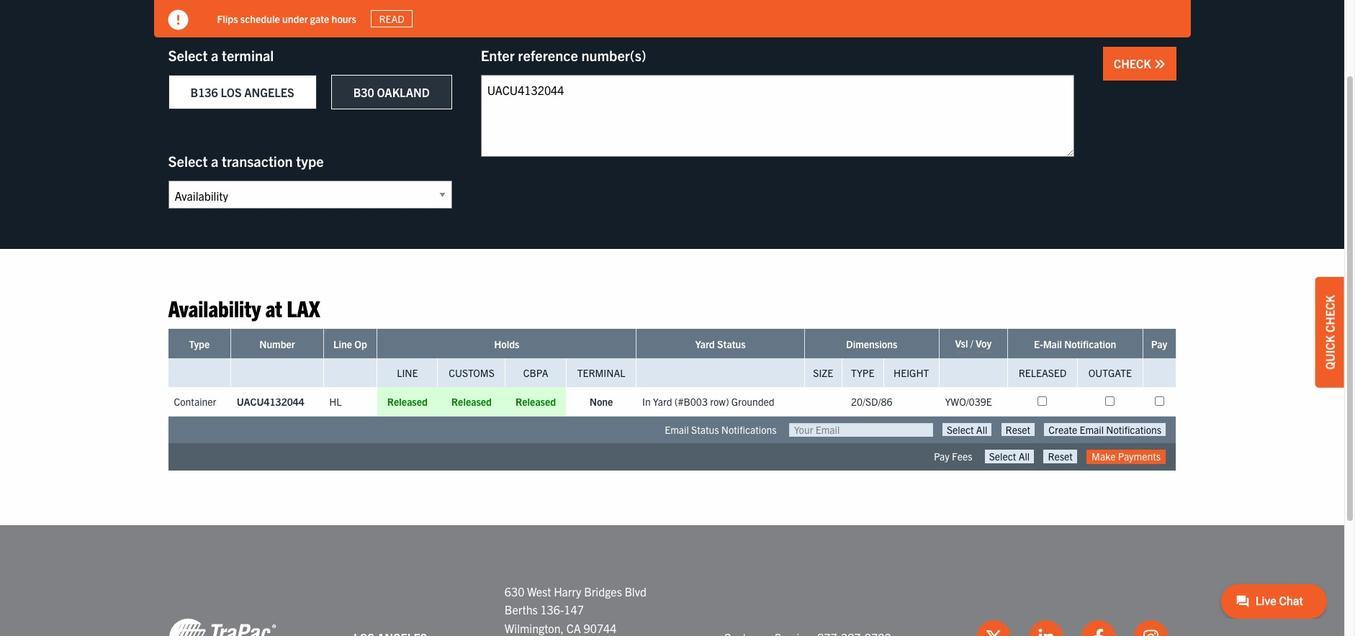 Task type: describe. For each thing, give the bounding box(es) containing it.
harry
[[554, 585, 582, 599]]

number
[[259, 338, 295, 351]]

gate
[[310, 12, 329, 25]]

payments
[[1118, 451, 1161, 463]]

in yard (#b003 row) grounded
[[642, 396, 775, 409]]

0 horizontal spatial type
[[189, 338, 210, 351]]

make payments link
[[1087, 451, 1166, 464]]

dimensions
[[846, 338, 898, 351]]

630 west harry bridges blvd berths 136-147 wilmington, ca 90744
[[505, 585, 647, 636]]

(#b003
[[675, 396, 708, 409]]

hl
[[329, 396, 342, 409]]

footer containing 630 west harry bridges blvd
[[0, 525, 1345, 637]]

147
[[564, 603, 584, 617]]

in
[[642, 396, 651, 409]]

b30
[[353, 85, 374, 99]]

los
[[221, 85, 242, 99]]

wilmington,
[[505, 621, 564, 636]]

number(s)
[[582, 46, 647, 64]]

reference
[[518, 46, 578, 64]]

vsl
[[955, 337, 968, 350]]

fees
[[952, 451, 973, 463]]

angeles
[[244, 85, 294, 99]]

line op
[[333, 338, 367, 351]]

enter
[[481, 46, 515, 64]]

email status notifications
[[665, 424, 777, 437]]

released right hl
[[387, 396, 428, 409]]

line for line
[[397, 367, 418, 380]]

released down cbpa at the bottom left of the page
[[516, 396, 556, 409]]

select a transaction type
[[168, 152, 324, 170]]

west
[[527, 585, 551, 599]]

under
[[282, 12, 308, 25]]

notification
[[1065, 338, 1117, 351]]

notifications
[[722, 424, 777, 437]]

check button
[[1103, 47, 1177, 81]]

released down e-
[[1019, 367, 1067, 380]]

1 horizontal spatial yard
[[695, 338, 715, 351]]

availability
[[168, 294, 261, 322]]

at
[[266, 294, 282, 322]]

vsl / voy
[[955, 337, 992, 350]]

email
[[665, 424, 689, 437]]

row)
[[710, 396, 729, 409]]

flips schedule under gate hours
[[217, 12, 356, 25]]

container
[[174, 396, 216, 409]]

quick
[[1323, 335, 1338, 370]]



Task type: vqa. For each thing, say whether or not it's contained in the screenshot.
LIGHT icon
no



Task type: locate. For each thing, give the bounding box(es) containing it.
yard status
[[695, 338, 746, 351]]

90744
[[584, 621, 617, 636]]

make
[[1092, 451, 1116, 463]]

pay for pay fees
[[934, 451, 950, 463]]

solid image
[[1154, 58, 1166, 70]]

select down solid icon
[[168, 46, 208, 64]]

oakland
[[377, 85, 430, 99]]

op
[[355, 338, 367, 351]]

yard right in
[[653, 396, 672, 409]]

a left terminal
[[211, 46, 219, 64]]

check inside button
[[1114, 56, 1154, 71]]

a left transaction
[[211, 152, 219, 170]]

transaction
[[222, 152, 293, 170]]

terminal
[[222, 46, 274, 64]]

b136 los angeles
[[191, 85, 294, 99]]

1 vertical spatial line
[[397, 367, 418, 380]]

released down customs
[[452, 396, 492, 409]]

read
[[379, 12, 405, 25]]

berths
[[505, 603, 538, 617]]

pay
[[1152, 338, 1168, 351], [934, 451, 950, 463]]

voy
[[976, 337, 992, 350]]

select for select a terminal
[[168, 46, 208, 64]]

1 vertical spatial select
[[168, 152, 208, 170]]

1 horizontal spatial check
[[1323, 295, 1338, 333]]

mail
[[1044, 338, 1062, 351]]

type down availability
[[189, 338, 210, 351]]

1 horizontal spatial pay
[[1152, 338, 1168, 351]]

/
[[971, 337, 974, 350]]

solid image
[[168, 10, 188, 30]]

uacu4132044
[[237, 396, 305, 409]]

1 vertical spatial yard
[[653, 396, 672, 409]]

bridges
[[584, 585, 622, 599]]

2 a from the top
[[211, 152, 219, 170]]

select for select a transaction type
[[168, 152, 208, 170]]

2 select from the top
[[168, 152, 208, 170]]

height
[[894, 367, 929, 380]]

grounded
[[732, 396, 775, 409]]

630
[[505, 585, 525, 599]]

e-mail notification
[[1034, 338, 1117, 351]]

e-
[[1034, 338, 1044, 351]]

None checkbox
[[1155, 397, 1164, 407]]

availability at lax
[[168, 294, 320, 322]]

quick check link
[[1316, 277, 1345, 388]]

quick check
[[1323, 295, 1338, 370]]

blvd
[[625, 585, 647, 599]]

status down in yard (#b003 row) grounded at the bottom
[[691, 424, 719, 437]]

check
[[1114, 56, 1154, 71], [1323, 295, 1338, 333]]

1 vertical spatial status
[[691, 424, 719, 437]]

outgate
[[1089, 367, 1132, 380]]

0 vertical spatial yard
[[695, 338, 715, 351]]

0 vertical spatial pay
[[1152, 338, 1168, 351]]

select a terminal
[[168, 46, 274, 64]]

line left customs
[[397, 367, 418, 380]]

cbpa
[[523, 367, 548, 380]]

1 vertical spatial a
[[211, 152, 219, 170]]

status for email
[[691, 424, 719, 437]]

read link
[[371, 10, 413, 28]]

schedule
[[240, 12, 280, 25]]

los angeles image
[[168, 618, 276, 637]]

0 horizontal spatial yard
[[653, 396, 672, 409]]

1 select from the top
[[168, 46, 208, 64]]

b30 oakland
[[353, 85, 430, 99]]

ca
[[567, 621, 581, 636]]

type down dimensions
[[851, 367, 875, 380]]

pay left fees
[[934, 451, 950, 463]]

line left op
[[333, 338, 352, 351]]

make payments
[[1092, 451, 1161, 463]]

136-
[[541, 603, 564, 617]]

Enter reference number(s) text field
[[481, 75, 1075, 157]]

pay right notification
[[1152, 338, 1168, 351]]

hours
[[332, 12, 356, 25]]

a
[[211, 46, 219, 64], [211, 152, 219, 170]]

type
[[296, 152, 324, 170]]

0 vertical spatial line
[[333, 338, 352, 351]]

enter reference number(s)
[[481, 46, 647, 64]]

Your Email email field
[[789, 424, 933, 438]]

1 horizontal spatial line
[[397, 367, 418, 380]]

status for yard
[[717, 338, 746, 351]]

1 vertical spatial type
[[851, 367, 875, 380]]

a for transaction
[[211, 152, 219, 170]]

line for line op
[[333, 338, 352, 351]]

holds
[[494, 338, 520, 351]]

pay fees
[[934, 451, 973, 463]]

footer
[[0, 525, 1345, 637]]

status up row)
[[717, 338, 746, 351]]

1 vertical spatial check
[[1323, 295, 1338, 333]]

1 horizontal spatial type
[[851, 367, 875, 380]]

select
[[168, 46, 208, 64], [168, 152, 208, 170]]

None button
[[943, 424, 992, 437], [1002, 424, 1035, 437], [1045, 424, 1166, 437], [985, 451, 1034, 464], [1044, 451, 1077, 464], [943, 424, 992, 437], [1002, 424, 1035, 437], [1045, 424, 1166, 437], [985, 451, 1034, 464], [1044, 451, 1077, 464]]

type
[[189, 338, 210, 351], [851, 367, 875, 380]]

20/sd/86
[[851, 396, 893, 409]]

released
[[1019, 367, 1067, 380], [387, 396, 428, 409], [452, 396, 492, 409], [516, 396, 556, 409]]

customs
[[449, 367, 495, 380]]

terminal
[[577, 367, 626, 380]]

status
[[717, 338, 746, 351], [691, 424, 719, 437]]

0 vertical spatial check
[[1114, 56, 1154, 71]]

select left transaction
[[168, 152, 208, 170]]

0 vertical spatial select
[[168, 46, 208, 64]]

a for terminal
[[211, 46, 219, 64]]

none
[[590, 396, 613, 409]]

pay for pay
[[1152, 338, 1168, 351]]

lax
[[287, 294, 320, 322]]

0 horizontal spatial line
[[333, 338, 352, 351]]

0 horizontal spatial check
[[1114, 56, 1154, 71]]

0 vertical spatial a
[[211, 46, 219, 64]]

yard up in yard (#b003 row) grounded at the bottom
[[695, 338, 715, 351]]

b136
[[191, 85, 218, 99]]

1 vertical spatial pay
[[934, 451, 950, 463]]

yard
[[695, 338, 715, 351], [653, 396, 672, 409]]

0 vertical spatial type
[[189, 338, 210, 351]]

0 vertical spatial status
[[717, 338, 746, 351]]

flips
[[217, 12, 238, 25]]

size
[[813, 367, 834, 380]]

line
[[333, 338, 352, 351], [397, 367, 418, 380]]

ywo/039e
[[945, 396, 992, 409]]

None checkbox
[[1038, 397, 1048, 407], [1106, 397, 1115, 407], [1038, 397, 1048, 407], [1106, 397, 1115, 407]]

1 a from the top
[[211, 46, 219, 64]]

0 horizontal spatial pay
[[934, 451, 950, 463]]



